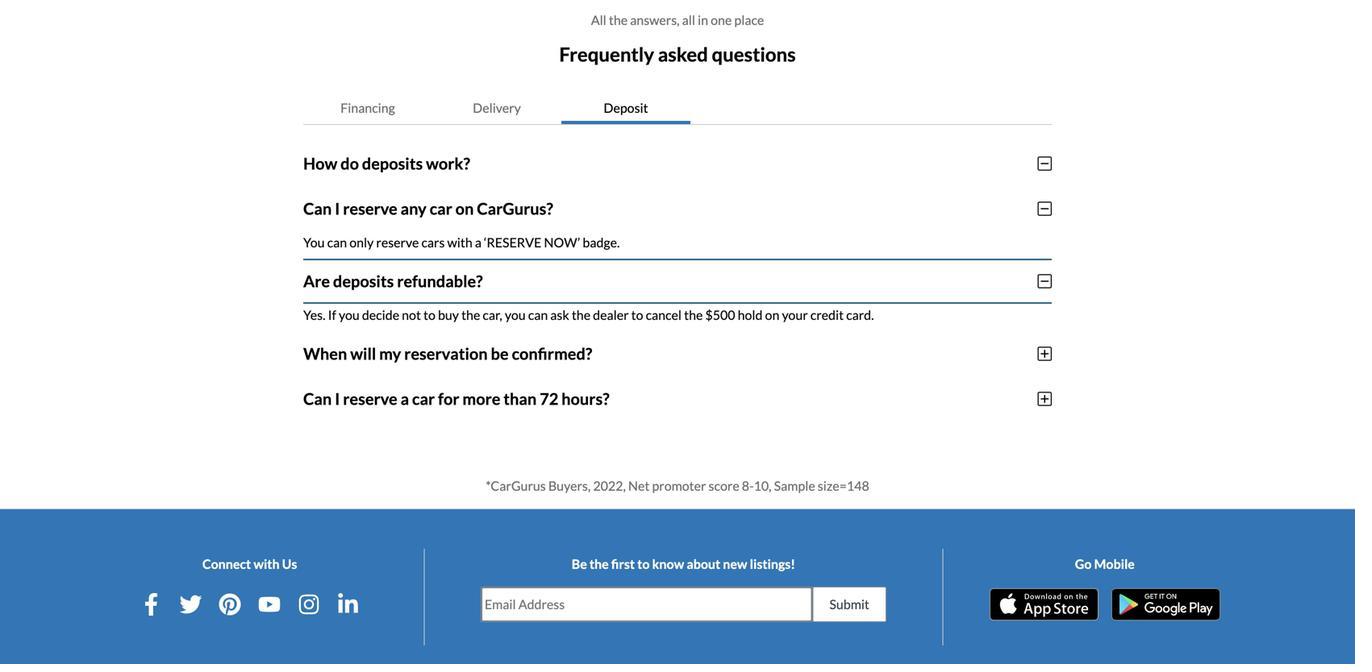Task type: locate. For each thing, give the bounding box(es) containing it.
minus square image up plus square image
[[1038, 273, 1052, 290]]

0 vertical spatial a
[[475, 235, 482, 250]]

questions
[[712, 43, 796, 66]]

a left for
[[401, 390, 409, 409]]

submit button
[[813, 587, 887, 623]]

only
[[350, 235, 374, 250]]

linkedin image
[[337, 594, 360, 616]]

1 vertical spatial i
[[335, 390, 340, 409]]

tab list containing financing
[[303, 92, 1052, 125]]

pinterest image
[[219, 594, 241, 616]]

cars
[[422, 235, 445, 250]]

reserve
[[343, 199, 398, 218], [376, 235, 419, 250], [343, 390, 398, 409]]

$500
[[706, 307, 736, 323]]

on
[[456, 199, 474, 218], [765, 307, 780, 323]]

0 vertical spatial deposits
[[362, 154, 423, 173]]

the right ask
[[572, 307, 591, 323]]

minus square image down minus square image
[[1038, 201, 1052, 217]]

all
[[682, 12, 696, 28]]

1 can from the top
[[303, 199, 332, 218]]

can up the you
[[303, 199, 332, 218]]

to right not
[[424, 307, 436, 323]]

reservation
[[404, 344, 488, 364]]

1 horizontal spatial with
[[447, 235, 473, 250]]

car right the 'any' at the top left
[[430, 199, 452, 218]]

can i reserve a car for more than 72 hours? button
[[303, 377, 1052, 422]]

you can only reserve cars with a 'reserve now' badge.
[[303, 235, 620, 250]]

be
[[572, 557, 587, 572]]

i for can i reserve a car for more than 72 hours?
[[335, 390, 340, 409]]

2 vertical spatial reserve
[[343, 390, 398, 409]]

cargurus?
[[477, 199, 553, 218]]

on up 'you can only reserve cars with a 'reserve now' badge.'
[[456, 199, 474, 218]]

0 vertical spatial i
[[335, 199, 340, 218]]

you right if at left
[[339, 307, 360, 323]]

deposits inside 'dropdown button'
[[362, 154, 423, 173]]

minus square image inside can i reserve any car on cargurus? dropdown button
[[1038, 201, 1052, 217]]

credit
[[811, 307, 844, 323]]

2 can from the top
[[303, 390, 332, 409]]

can i reserve a car for more than 72 hours?
[[303, 390, 610, 409]]

connect with us
[[202, 557, 297, 572]]

first
[[611, 557, 635, 572]]

2 minus square image from the top
[[1038, 273, 1052, 290]]

hours?
[[562, 390, 610, 409]]

frequently asked questions
[[559, 43, 796, 66]]

i down "how"
[[335, 199, 340, 218]]

1 vertical spatial deposits
[[333, 272, 394, 291]]

with right cars
[[447, 235, 473, 250]]

plus square image
[[1038, 346, 1052, 362]]

you
[[339, 307, 360, 323], [505, 307, 526, 323]]

cancel
[[646, 307, 682, 323]]

dealer
[[593, 307, 629, 323]]

i down when
[[335, 390, 340, 409]]

deposit tab
[[562, 92, 691, 124]]

place
[[735, 12, 764, 28]]

can for can i reserve a car for more than 72 hours?
[[303, 390, 332, 409]]

can down when
[[303, 390, 332, 409]]

one
[[711, 12, 732, 28]]

car for for
[[412, 390, 435, 409]]

know
[[652, 557, 684, 572]]

car left for
[[412, 390, 435, 409]]

than
[[504, 390, 537, 409]]

1 vertical spatial on
[[765, 307, 780, 323]]

0 vertical spatial with
[[447, 235, 473, 250]]

0 horizontal spatial a
[[401, 390, 409, 409]]

0 vertical spatial can
[[327, 235, 347, 250]]

how do deposits work?
[[303, 154, 470, 173]]

1 vertical spatial reserve
[[376, 235, 419, 250]]

a
[[475, 235, 482, 250], [401, 390, 409, 409]]

0 horizontal spatial on
[[456, 199, 474, 218]]

car for on
[[430, 199, 452, 218]]

1 horizontal spatial a
[[475, 235, 482, 250]]

are
[[303, 272, 330, 291]]

us
[[282, 557, 297, 572]]

minus square image
[[1038, 156, 1052, 172]]

1 vertical spatial can
[[303, 390, 332, 409]]

2 i from the top
[[335, 390, 340, 409]]

with
[[447, 235, 473, 250], [254, 557, 280, 572]]

1 i from the top
[[335, 199, 340, 218]]

1 horizontal spatial can
[[528, 307, 548, 323]]

can left ask
[[528, 307, 548, 323]]

your
[[782, 307, 808, 323]]

deposits right do
[[362, 154, 423, 173]]

twitter image
[[179, 594, 202, 616]]

i
[[335, 199, 340, 218], [335, 390, 340, 409]]

reserve up only
[[343, 199, 398, 218]]

a left the 'reserve
[[475, 235, 482, 250]]

1 vertical spatial can
[[528, 307, 548, 323]]

on right hold
[[765, 307, 780, 323]]

car
[[430, 199, 452, 218], [412, 390, 435, 409]]

be
[[491, 344, 509, 364]]

reserve down will
[[343, 390, 398, 409]]

decide
[[362, 307, 399, 323]]

1 vertical spatial with
[[254, 557, 280, 572]]

card.
[[847, 307, 874, 323]]

deposit
[[604, 100, 648, 116]]

deposits
[[362, 154, 423, 173], [333, 272, 394, 291]]

1 you from the left
[[339, 307, 360, 323]]

1 horizontal spatial on
[[765, 307, 780, 323]]

all
[[591, 12, 607, 28]]

72
[[540, 390, 559, 409]]

0 horizontal spatial with
[[254, 557, 280, 572]]

in
[[698, 12, 708, 28]]

you right car,
[[505, 307, 526, 323]]

the
[[609, 12, 628, 28], [462, 307, 480, 323], [572, 307, 591, 323], [684, 307, 703, 323], [590, 557, 609, 572]]

8-
[[742, 478, 754, 494]]

the left $500
[[684, 307, 703, 323]]

yes.
[[303, 307, 326, 323]]

submit
[[830, 597, 870, 613]]

minus square image for are deposits refundable?
[[1038, 273, 1052, 290]]

can right the you
[[327, 235, 347, 250]]

1 vertical spatial car
[[412, 390, 435, 409]]

asked
[[658, 43, 708, 66]]

can
[[327, 235, 347, 250], [528, 307, 548, 323]]

reserve left cars
[[376, 235, 419, 250]]

1 minus square image from the top
[[1038, 201, 1052, 217]]

connect
[[202, 557, 251, 572]]

0 vertical spatial on
[[456, 199, 474, 218]]

minus square image
[[1038, 201, 1052, 217], [1038, 273, 1052, 290]]

minus square image inside are deposits refundable? dropdown button
[[1038, 273, 1052, 290]]

when will my reservation be confirmed?
[[303, 344, 592, 364]]

buyers,
[[549, 478, 591, 494]]

now'
[[544, 235, 580, 250]]

minus square image for can i reserve any car on cargurus?
[[1038, 201, 1052, 217]]

can
[[303, 199, 332, 218], [303, 390, 332, 409]]

any
[[401, 199, 427, 218]]

refundable?
[[397, 272, 483, 291]]

0 vertical spatial car
[[430, 199, 452, 218]]

deposits up decide
[[333, 272, 394, 291]]

0 vertical spatial minus square image
[[1038, 201, 1052, 217]]

how do deposits work? button
[[303, 141, 1052, 186]]

0 vertical spatial can
[[303, 199, 332, 218]]

the right be
[[590, 557, 609, 572]]

my
[[379, 344, 401, 364]]

promoter
[[652, 478, 706, 494]]

1 horizontal spatial you
[[505, 307, 526, 323]]

0 vertical spatial reserve
[[343, 199, 398, 218]]

size=148
[[818, 478, 870, 494]]

1 vertical spatial minus square image
[[1038, 273, 1052, 290]]

the right "all"
[[609, 12, 628, 28]]

go
[[1075, 557, 1092, 572]]

1 vertical spatial a
[[401, 390, 409, 409]]

reserve for any
[[343, 199, 398, 218]]

with left us
[[254, 557, 280, 572]]

0 horizontal spatial you
[[339, 307, 360, 323]]

tab list
[[303, 92, 1052, 125]]



Task type: describe. For each thing, give the bounding box(es) containing it.
will
[[350, 344, 376, 364]]

*cargurus
[[486, 478, 546, 494]]

do
[[341, 154, 359, 173]]

2 you from the left
[[505, 307, 526, 323]]

delivery
[[473, 100, 521, 116]]

on inside dropdown button
[[456, 199, 474, 218]]

instagram image
[[298, 594, 320, 616]]

plus square image
[[1038, 391, 1052, 407]]

when will my reservation be confirmed? button
[[303, 331, 1052, 377]]

confirmed?
[[512, 344, 592, 364]]

if
[[328, 307, 336, 323]]

answers,
[[630, 12, 680, 28]]

are deposits refundable?
[[303, 272, 483, 291]]

0 horizontal spatial can
[[327, 235, 347, 250]]

mobile
[[1095, 557, 1135, 572]]

be the first to know about new listings!
[[572, 557, 796, 572]]

all the answers, all in one place
[[591, 12, 764, 28]]

listings!
[[750, 557, 796, 572]]

a inside dropdown button
[[401, 390, 409, 409]]

get it on google play image
[[1112, 589, 1221, 621]]

reserve for a
[[343, 390, 398, 409]]

can i reserve any car on cargurus?
[[303, 199, 553, 218]]

facebook image
[[140, 594, 163, 616]]

can i reserve any car on cargurus? button
[[303, 186, 1052, 231]]

i for can i reserve any car on cargurus?
[[335, 199, 340, 218]]

more
[[463, 390, 501, 409]]

download on the app store image
[[990, 589, 1099, 621]]

Email Address email field
[[482, 588, 812, 622]]

can for can i reserve any car on cargurus?
[[303, 199, 332, 218]]

yes. if you decide not to buy the car, you can ask the dealer to cancel the $500 hold on your credit card.
[[303, 307, 874, 323]]

10,
[[754, 478, 772, 494]]

delivery tab
[[432, 92, 562, 124]]

buy
[[438, 307, 459, 323]]

ask
[[551, 307, 569, 323]]

badge.
[[583, 235, 620, 250]]

hold
[[738, 307, 763, 323]]

financing tab
[[303, 92, 432, 124]]

how
[[303, 154, 338, 173]]

about
[[687, 557, 721, 572]]

'reserve
[[484, 235, 542, 250]]

work?
[[426, 154, 470, 173]]

are deposits refundable? button
[[303, 259, 1052, 304]]

not
[[402, 307, 421, 323]]

youtube image
[[258, 594, 281, 616]]

for
[[438, 390, 460, 409]]

*cargurus buyers, 2022, net promoter score 8-10, sample size=148
[[486, 478, 870, 494]]

sample
[[774, 478, 816, 494]]

you
[[303, 235, 325, 250]]

go mobile
[[1075, 557, 1135, 572]]

the left car,
[[462, 307, 480, 323]]

when
[[303, 344, 347, 364]]

score
[[709, 478, 740, 494]]

car,
[[483, 307, 503, 323]]

2022,
[[593, 478, 626, 494]]

net
[[628, 478, 650, 494]]

new
[[723, 557, 748, 572]]

financing
[[341, 100, 395, 116]]

to right first
[[638, 557, 650, 572]]

deposits inside dropdown button
[[333, 272, 394, 291]]

frequently
[[559, 43, 654, 66]]

to right the dealer on the top left of the page
[[631, 307, 643, 323]]



Task type: vqa. For each thing, say whether or not it's contained in the screenshot.
THERE
no



